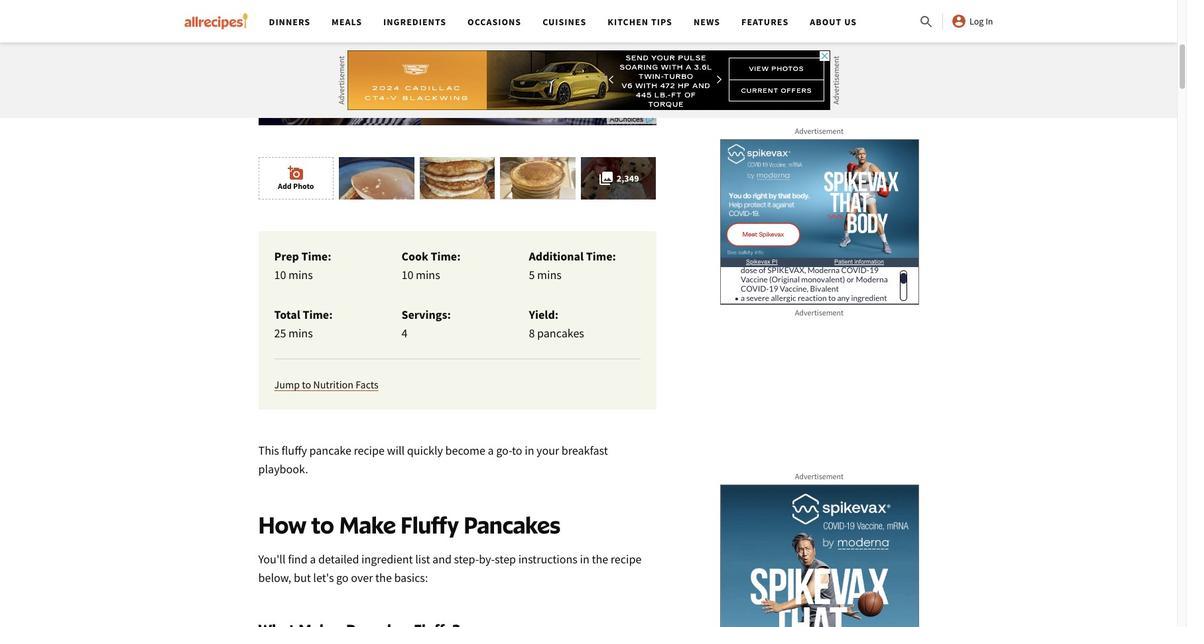 Task type: locate. For each thing, give the bounding box(es) containing it.
1 vertical spatial to
[[512, 443, 523, 458]]

cuisines
[[543, 16, 587, 28]]

servings:
[[402, 307, 451, 322]]

mins
[[289, 267, 313, 283], [416, 267, 441, 283], [538, 267, 562, 283], [289, 326, 313, 341]]

1 horizontal spatial in
[[580, 552, 590, 567]]

0 vertical spatial in
[[525, 443, 535, 458]]

add photo button
[[259, 157, 334, 200]]

mins right "25"
[[289, 326, 313, 341]]

photo
[[293, 181, 314, 191]]

recipe
[[354, 443, 385, 458], [611, 552, 642, 567]]

0 vertical spatial to
[[302, 378, 311, 391]]

2 10 from the left
[[402, 267, 414, 283]]

mins for additional
[[538, 267, 562, 283]]

step-
[[454, 552, 479, 567]]

a left go-
[[488, 443, 494, 458]]

mins down cook
[[416, 267, 441, 283]]

basics:
[[394, 571, 428, 586]]

cook
[[402, 249, 429, 264]]

10 down prep
[[274, 267, 286, 283]]

become
[[446, 443, 486, 458]]

add photo image
[[288, 165, 304, 181]]

ingredient
[[362, 552, 413, 567]]

home image
[[184, 13, 248, 29]]

occasions
[[468, 16, 522, 28]]

navigation containing dinners
[[259, 0, 919, 42]]

a inside you'll find a detailed ingredient list and step-by-step instructions in the recipe below, but let's go over the basics:
[[310, 552, 316, 567]]

mins right 5
[[538, 267, 562, 283]]

0 horizontal spatial the
[[376, 571, 392, 586]]

instructions
[[519, 552, 578, 567]]

to for how to make fluffy pancakes
[[312, 511, 334, 539]]

time: inside total time: 25 mins
[[303, 307, 333, 322]]

features
[[742, 16, 789, 28]]

mins inside total time: 25 mins
[[289, 326, 313, 341]]

mins inside prep time: 10 mins
[[289, 267, 313, 283]]

go-
[[497, 443, 512, 458]]

news link
[[694, 16, 721, 28]]

account image
[[952, 13, 968, 29]]

let's
[[313, 571, 334, 586]]

tips
[[652, 16, 673, 28]]

log in link
[[952, 13, 994, 29]]

mins inside cook time: 10 mins
[[416, 267, 441, 283]]

0 vertical spatial advertisement region
[[347, 50, 831, 110]]

0 horizontal spatial a
[[310, 552, 316, 567]]

4
[[402, 326, 408, 341]]

the down "ingredient"
[[376, 571, 392, 586]]

1 vertical spatial advertisement region
[[720, 139, 920, 305]]

search image
[[919, 14, 935, 30]]

your
[[537, 443, 560, 458]]

time: for additional time: 5 mins
[[587, 249, 617, 264]]

go
[[337, 571, 349, 586]]

over
[[351, 571, 373, 586]]

0 horizontal spatial in
[[525, 443, 535, 458]]

2 vertical spatial to
[[312, 511, 334, 539]]

advertisement region
[[347, 50, 831, 110], [720, 139, 920, 305], [720, 485, 920, 628]]

yield:
[[529, 307, 559, 322]]

about us
[[810, 16, 858, 28]]

10 for prep time: 10 mins
[[274, 267, 286, 283]]

quickly
[[407, 443, 443, 458]]

us
[[845, 16, 858, 28]]

below,
[[259, 571, 292, 586]]

0 vertical spatial recipe
[[354, 443, 385, 458]]

time: for prep time: 10 mins
[[302, 249, 332, 264]]

to right jump
[[302, 378, 311, 391]]

2,349 button
[[581, 157, 657, 214]]

1 horizontal spatial the
[[592, 552, 609, 567]]

time: right prep
[[302, 249, 332, 264]]

10
[[274, 267, 286, 283], [402, 267, 414, 283]]

to up detailed
[[312, 511, 334, 539]]

to inside this fluffy pancake recipe will quickly become a go-to in your breakfast playbook.
[[512, 443, 523, 458]]

in right instructions
[[580, 552, 590, 567]]

mins inside additional time: 5 mins
[[538, 267, 562, 283]]

pancakes
[[464, 511, 561, 539]]

how
[[259, 511, 307, 539]]

add
[[278, 181, 292, 191]]

time: right total
[[303, 307, 333, 322]]

1 horizontal spatial recipe
[[611, 552, 642, 567]]

to left your
[[512, 443, 523, 458]]

time:
[[302, 249, 332, 264], [431, 249, 461, 264], [587, 249, 617, 264], [303, 307, 333, 322]]

pancake
[[310, 443, 352, 458]]

1 vertical spatial in
[[580, 552, 590, 567]]

a
[[488, 443, 494, 458], [310, 552, 316, 567]]

step
[[495, 552, 516, 567]]

1 horizontal spatial 10
[[402, 267, 414, 283]]

10 down cook
[[402, 267, 414, 283]]

1 vertical spatial recipe
[[611, 552, 642, 567]]

kitchen tips link
[[608, 16, 673, 28]]

this
[[259, 443, 279, 458]]

kitchen
[[608, 16, 649, 28]]

10 inside prep time: 10 mins
[[274, 267, 286, 283]]

video player application
[[259, 0, 657, 126]]

1 vertical spatial a
[[310, 552, 316, 567]]

2 vertical spatial advertisement region
[[720, 485, 920, 628]]

detailed
[[319, 552, 359, 567]]

1 horizontal spatial a
[[488, 443, 494, 458]]

and
[[433, 552, 452, 567]]

0 horizontal spatial 10
[[274, 267, 286, 283]]

a right find
[[310, 552, 316, 567]]

0 horizontal spatial recipe
[[354, 443, 385, 458]]

mins down prep
[[289, 267, 313, 283]]

make
[[339, 511, 396, 539]]

in inside you'll find a detailed ingredient list and step-by-step instructions in the recipe below, but let's go over the basics:
[[580, 552, 590, 567]]

in left your
[[525, 443, 535, 458]]

8
[[529, 326, 535, 341]]

10 inside cook time: 10 mins
[[402, 267, 414, 283]]

the right instructions
[[592, 552, 609, 567]]

mins for total
[[289, 326, 313, 341]]

1 vertical spatial the
[[376, 571, 392, 586]]

time: inside prep time: 10 mins
[[302, 249, 332, 264]]

the
[[592, 552, 609, 567], [376, 571, 392, 586]]

time: right cook
[[431, 249, 461, 264]]

about
[[810, 16, 842, 28]]

jump
[[274, 378, 300, 391]]

time: right additional at the top of the page
[[587, 249, 617, 264]]

navigation
[[259, 0, 919, 42]]

pancakes
[[538, 326, 585, 341]]

you'll find a detailed ingredient list and step-by-step instructions in the recipe below, but let's go over the basics:
[[259, 552, 642, 586]]

time: inside cook time: 10 mins
[[431, 249, 461, 264]]

in
[[525, 443, 535, 458], [580, 552, 590, 567]]

time: inside additional time: 5 mins
[[587, 249, 617, 264]]

to
[[302, 378, 311, 391], [512, 443, 523, 458], [312, 511, 334, 539]]

5
[[529, 267, 535, 283]]

1 10 from the left
[[274, 267, 286, 283]]

by-
[[479, 552, 495, 567]]

0 vertical spatial a
[[488, 443, 494, 458]]



Task type: describe. For each thing, give the bounding box(es) containing it.
fluffy
[[282, 443, 307, 458]]

breakfast
[[562, 443, 608, 458]]

cuisines link
[[543, 16, 587, 28]]

occasions link
[[468, 16, 522, 28]]

cook time: 10 mins
[[402, 249, 461, 283]]

log in
[[970, 15, 994, 27]]

fluffy
[[401, 511, 459, 539]]

dinners link
[[269, 16, 311, 28]]

this fluffy pancake recipe will quickly become a go-to in your breakfast playbook.
[[259, 443, 608, 477]]

additional time: 5 mins
[[529, 249, 617, 283]]

list
[[416, 552, 430, 567]]

features link
[[742, 16, 789, 28]]

will
[[387, 443, 405, 458]]

you'll
[[259, 552, 286, 567]]

mins for cook
[[416, 267, 441, 283]]

total time: 25 mins
[[274, 307, 333, 341]]

ingredients
[[384, 16, 447, 28]]

recipe inside you'll find a detailed ingredient list and step-by-step instructions in the recipe below, but let's go over the basics:
[[611, 552, 642, 567]]

meals link
[[332, 16, 362, 28]]

prep
[[274, 249, 299, 264]]

facts
[[356, 378, 379, 391]]

yield: 8 pancakes
[[529, 307, 585, 341]]

25
[[274, 326, 286, 341]]

dinners
[[269, 16, 311, 28]]

meals
[[332, 16, 362, 28]]

0 vertical spatial the
[[592, 552, 609, 567]]

news
[[694, 16, 721, 28]]

ingredients link
[[384, 16, 447, 28]]

2,349
[[617, 172, 639, 184]]

servings: 4
[[402, 307, 451, 341]]

find
[[288, 552, 308, 567]]

10 for cook time: 10 mins
[[402, 267, 414, 283]]

to for jump to nutrition facts
[[302, 378, 311, 391]]

add photo
[[278, 181, 314, 191]]

total
[[274, 307, 301, 322]]

additional
[[529, 249, 584, 264]]

time: for cook time: 10 mins
[[431, 249, 461, 264]]

but
[[294, 571, 311, 586]]

jump to nutrition facts
[[274, 378, 379, 391]]

in
[[986, 15, 994, 27]]

in inside this fluffy pancake recipe will quickly become a go-to in your breakfast playbook.
[[525, 443, 535, 458]]

kitchen tips
[[608, 16, 673, 28]]

prep time: 10 mins
[[274, 249, 332, 283]]

log
[[970, 15, 984, 27]]

time: for total time: 25 mins
[[303, 307, 333, 322]]

playbook.
[[259, 462, 308, 477]]

recipe inside this fluffy pancake recipe will quickly become a go-to in your breakfast playbook.
[[354, 443, 385, 458]]

mins for prep
[[289, 267, 313, 283]]

about us link
[[810, 16, 858, 28]]

a inside this fluffy pancake recipe will quickly become a go-to in your breakfast playbook.
[[488, 443, 494, 458]]

how to make fluffy pancakes
[[259, 511, 561, 539]]

nutrition
[[313, 378, 354, 391]]



Task type: vqa. For each thing, say whether or not it's contained in the screenshot.


